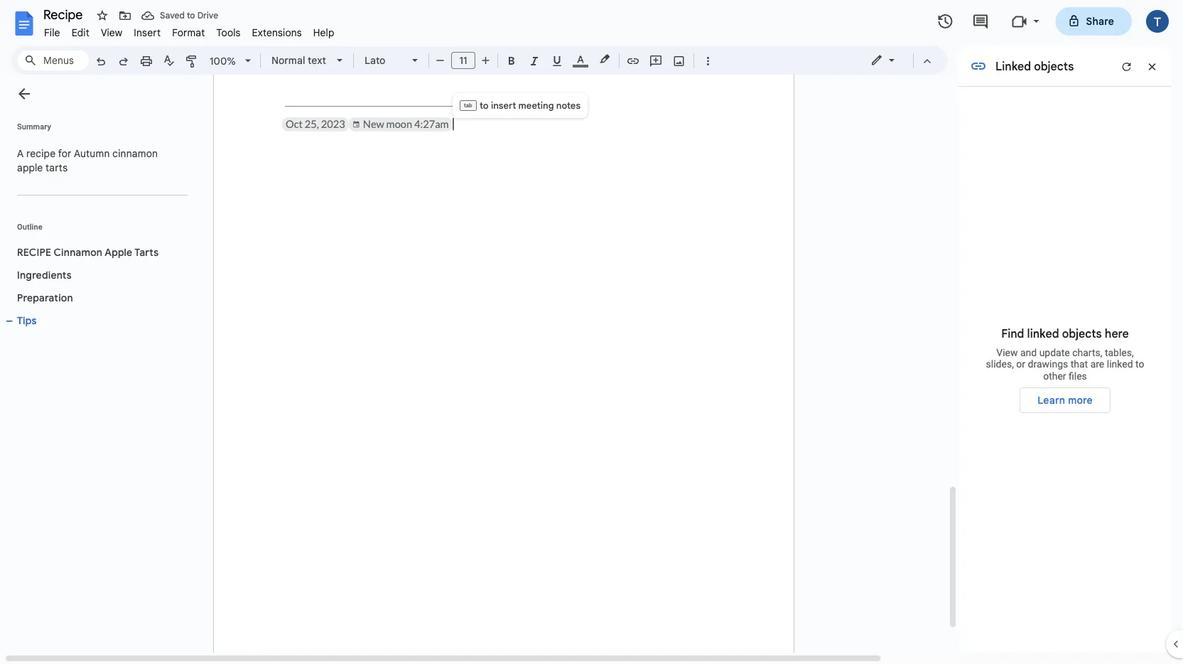 Task type: describe. For each thing, give the bounding box(es) containing it.
normal text
[[272, 54, 326, 66]]

insert menu item
[[128, 24, 166, 41]]

learn more
[[1038, 394, 1093, 406]]

main toolbar
[[88, 0, 720, 552]]

summary element
[[10, 139, 188, 182]]

to insert meeting notes
[[480, 100, 581, 111]]

notes
[[557, 100, 581, 111]]

file menu item
[[38, 24, 66, 41]]

highlight color image
[[597, 50, 613, 68]]

apple
[[105, 246, 133, 258]]

a
[[17, 147, 24, 160]]

tools
[[216, 26, 241, 39]]

objects inside find linked objects here view and update charts, tables, slides, or drawings that are linked to other files
[[1063, 327, 1103, 341]]

0 vertical spatial objects
[[1035, 59, 1074, 73]]

styles list. normal text selected. option
[[272, 50, 328, 70]]

menu bar inside menu bar banner
[[38, 18, 340, 42]]

text color image
[[573, 50, 589, 68]]

learn more link
[[1020, 387, 1111, 413]]

saved to drive button
[[138, 6, 222, 26]]

Zoom text field
[[206, 51, 240, 71]]

outline heading
[[0, 221, 193, 241]]

Rename text field
[[38, 6, 91, 23]]

format menu item
[[166, 24, 211, 41]]

Font size text field
[[452, 52, 475, 69]]

summary
[[17, 122, 51, 131]]

Star checkbox
[[92, 6, 112, 26]]

file
[[44, 26, 60, 39]]

autumn
[[74, 147, 110, 160]]

edit menu item
[[66, 24, 95, 41]]

tarts
[[135, 246, 159, 258]]

recipe cinnamon apple tarts
[[17, 246, 159, 258]]

apple
[[17, 161, 43, 174]]

to inside find linked objects here view and update charts, tables, slides, or drawings that are linked to other files
[[1136, 358, 1145, 370]]

extensions
[[252, 26, 302, 39]]

extensions menu item
[[246, 24, 308, 41]]

preparation
[[17, 292, 73, 304]]

1 horizontal spatial linked
[[1108, 358, 1134, 370]]

or
[[1017, 358, 1026, 370]]

and
[[1021, 346, 1037, 358]]

Zoom field
[[204, 50, 257, 72]]

linked objects section
[[959, 46, 1172, 653]]

insert
[[134, 26, 161, 39]]

document outline element
[[0, 75, 193, 653]]

application containing linked objects
[[0, 0, 1184, 664]]

find linked objects here view and update charts, tables, slides, or drawings that are linked to other files
[[987, 327, 1145, 382]]

0 vertical spatial linked
[[1028, 327, 1060, 341]]

tarts
[[46, 161, 68, 174]]

ingredients
[[17, 269, 72, 281]]

tips
[[17, 314, 37, 327]]

Font size field
[[451, 52, 481, 70]]

outline
[[17, 222, 42, 231]]

more
[[1069, 394, 1093, 406]]

text
[[308, 54, 326, 66]]

share
[[1087, 15, 1115, 27]]



Task type: vqa. For each thing, say whether or not it's contained in the screenshot.
Move Image
no



Task type: locate. For each thing, give the bounding box(es) containing it.
linked right are
[[1108, 358, 1134, 370]]

here
[[1105, 327, 1130, 341]]

learn
[[1038, 394, 1066, 406]]

files
[[1069, 370, 1088, 382]]

lato
[[365, 54, 386, 66]]

1 horizontal spatial to
[[480, 100, 489, 111]]

application
[[0, 0, 1184, 664]]

cinnamon
[[54, 246, 102, 258]]

to left insert
[[480, 100, 489, 111]]

that
[[1071, 358, 1089, 370]]

to inside button
[[187, 10, 195, 21]]

update
[[1040, 346, 1071, 358]]

menu bar
[[38, 18, 340, 42]]

linked
[[1028, 327, 1060, 341], [1108, 358, 1134, 370]]

0 horizontal spatial linked
[[1028, 327, 1060, 341]]

1 vertical spatial view
[[997, 346, 1018, 358]]

to left drive at the top of the page
[[187, 10, 195, 21]]

objects
[[1035, 59, 1074, 73], [1063, 327, 1103, 341]]

meeting
[[519, 100, 554, 111]]

mode and view toolbar
[[860, 46, 939, 75]]

1 vertical spatial linked
[[1108, 358, 1134, 370]]

saved
[[160, 10, 185, 21]]

menu bar banner
[[0, 0, 1184, 664]]

share button
[[1056, 7, 1133, 36]]

Menus field
[[18, 50, 89, 70]]

0 horizontal spatial to
[[187, 10, 195, 21]]

insert image image
[[672, 50, 688, 70]]

help menu item
[[308, 24, 340, 41]]

recipe
[[17, 246, 51, 258]]

view inside menu item
[[101, 26, 123, 39]]

normal
[[272, 54, 305, 66]]

view inside find linked objects here view and update charts, tables, slides, or drawings that are linked to other files
[[997, 346, 1018, 358]]

other
[[1044, 370, 1067, 382]]

format
[[172, 26, 205, 39]]

linked objects
[[996, 59, 1074, 73]]

1 vertical spatial to
[[480, 100, 489, 111]]

slides,
[[987, 358, 1015, 370]]

0 vertical spatial view
[[101, 26, 123, 39]]

saved to drive
[[160, 10, 218, 21]]

objects up charts,
[[1063, 327, 1103, 341]]

2 horizontal spatial to
[[1136, 358, 1145, 370]]

charts,
[[1073, 346, 1103, 358]]

view down find
[[997, 346, 1018, 358]]

view
[[101, 26, 123, 39], [997, 346, 1018, 358]]

cinnamon
[[113, 147, 158, 160]]

to
[[187, 10, 195, 21], [480, 100, 489, 111], [1136, 358, 1145, 370]]

are
[[1091, 358, 1105, 370]]

menu bar containing file
[[38, 18, 340, 42]]

tables,
[[1106, 346, 1135, 358]]

1 horizontal spatial view
[[997, 346, 1018, 358]]

view down star option
[[101, 26, 123, 39]]

to right tables, on the right bottom
[[1136, 358, 1145, 370]]

objects right linked
[[1035, 59, 1074, 73]]

1 vertical spatial objects
[[1063, 327, 1103, 341]]

a recipe for autumn cinnamon apple tarts
[[17, 147, 161, 174]]

tools menu item
[[211, 24, 246, 41]]

font list. lato selected. option
[[365, 50, 404, 70]]

find
[[1002, 327, 1025, 341]]

linked
[[996, 59, 1032, 73]]

drive
[[197, 10, 218, 21]]

help
[[313, 26, 335, 39]]

recipe
[[26, 147, 56, 160]]

2 vertical spatial to
[[1136, 358, 1145, 370]]

for
[[58, 147, 71, 160]]

drawings
[[1028, 358, 1069, 370]]

linked up update
[[1028, 327, 1060, 341]]

0 horizontal spatial view
[[101, 26, 123, 39]]

0 vertical spatial to
[[187, 10, 195, 21]]

summary heading
[[17, 121, 51, 132]]

view menu item
[[95, 24, 128, 41]]

edit
[[72, 26, 90, 39]]

insert
[[491, 100, 516, 111]]



